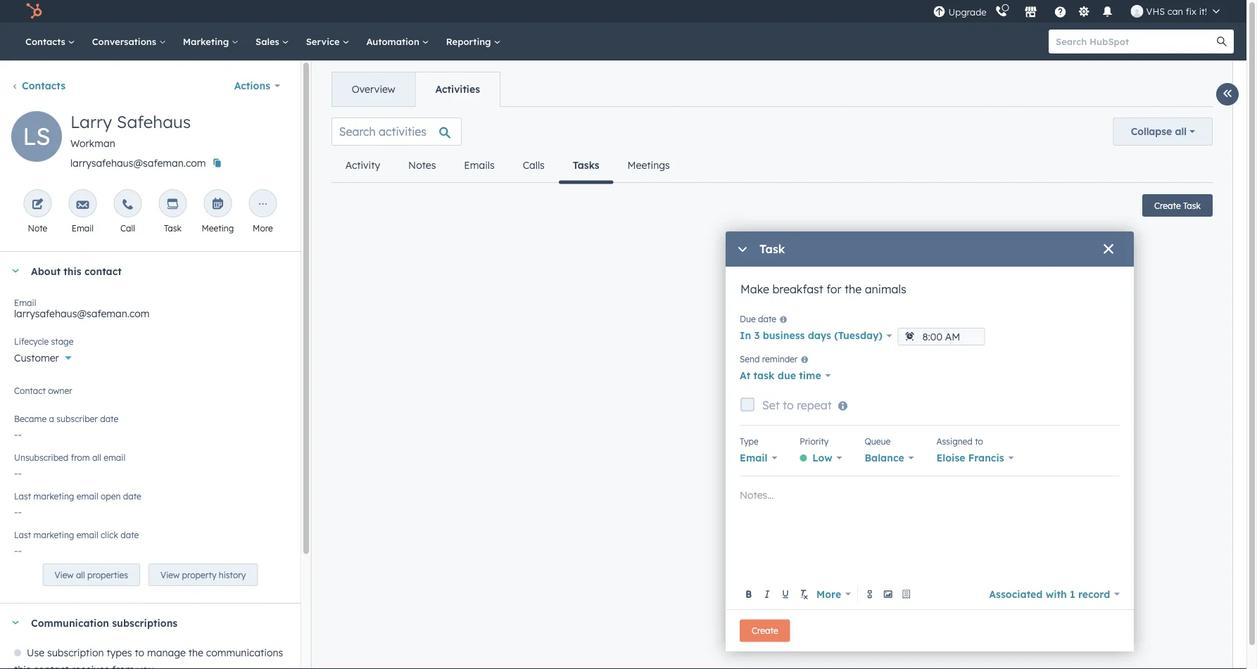 Task type: vqa. For each thing, say whether or not it's contained in the screenshot.
Create Task "BUTTON"
yes



Task type: describe. For each thing, give the bounding box(es) containing it.
vhs can fix it! button
[[1123, 0, 1229, 23]]

activities button
[[415, 73, 500, 106]]

from inside the use subscription types to manage the communications this contact receives from you
[[112, 664, 134, 670]]

contact
[[14, 386, 46, 396]]

larry
[[70, 111, 112, 132]]

task image
[[166, 199, 179, 211]]

search button
[[1210, 30, 1234, 54]]

send reminder
[[740, 354, 798, 364]]

larry safehaus workman
[[70, 111, 191, 150]]

low button
[[800, 449, 842, 468]]

last marketing email click date
[[14, 530, 139, 540]]

reminder
[[762, 354, 798, 364]]

date right the 'click'
[[121, 530, 139, 540]]

lifecycle
[[14, 336, 49, 347]]

email image
[[76, 199, 89, 211]]

email for open
[[77, 491, 98, 502]]

became a subscriber date
[[14, 414, 118, 424]]

email button
[[740, 449, 778, 468]]

marketing
[[183, 36, 232, 47]]

a
[[49, 414, 54, 424]]

automation link
[[358, 23, 438, 61]]

task
[[754, 370, 775, 382]]

contact owner no owner
[[14, 386, 72, 403]]

service link
[[298, 23, 358, 61]]

low
[[813, 452, 833, 464]]

collapse all
[[1131, 125, 1187, 138]]

navigation containing overview
[[331, 72, 501, 107]]

Title text field
[[740, 281, 1120, 309]]

subscriptions
[[112, 617, 178, 629]]

date right open
[[123, 491, 141, 502]]

notes
[[408, 159, 436, 171]]

stage
[[51, 336, 74, 347]]

contact inside dropdown button
[[84, 265, 122, 277]]

time
[[799, 370, 821, 382]]

subscriber
[[57, 414, 98, 424]]

overview button
[[332, 73, 415, 106]]

lifecycle stage
[[14, 336, 74, 347]]

owner up a
[[31, 391, 59, 403]]

property
[[182, 570, 217, 581]]

receives
[[72, 664, 109, 670]]

types
[[107, 647, 132, 659]]

tasks button
[[559, 149, 614, 184]]

email larrysafehaus@safeman.com
[[14, 298, 150, 320]]

upgrade
[[949, 6, 987, 18]]

send
[[740, 354, 760, 364]]

notes button
[[394, 149, 450, 182]]

due
[[778, 370, 796, 382]]

marketing for last marketing email open date
[[33, 491, 74, 502]]

in 3 business days (tuesday) button
[[740, 326, 893, 346]]

this inside dropdown button
[[64, 265, 81, 277]]

due date
[[740, 314, 777, 324]]

unsubscribed
[[14, 452, 69, 463]]

no
[[14, 391, 28, 403]]

communication subscriptions
[[31, 617, 178, 629]]

hubspot link
[[17, 3, 53, 20]]

no owner button
[[14, 383, 286, 406]]

meeting
[[202, 223, 234, 233]]

more inside popup button
[[817, 588, 842, 601]]

subscription
[[47, 647, 104, 659]]

about this contact
[[31, 265, 122, 277]]

all for view
[[76, 570, 85, 581]]

repeat
[[797, 399, 832, 413]]

conversations link
[[84, 23, 174, 61]]

days
[[808, 330, 832, 342]]

sales
[[256, 36, 282, 47]]

create for create
[[752, 626, 779, 637]]

in 3 business days (tuesday)
[[740, 330, 883, 342]]

use subscription types to manage the communications this contact receives from you
[[14, 647, 283, 670]]

set to repeat
[[763, 399, 832, 413]]

activity button
[[331, 149, 394, 182]]

0 horizontal spatial more
[[253, 223, 273, 233]]

caret image
[[11, 621, 20, 625]]

search image
[[1217, 37, 1227, 46]]

0 vertical spatial contacts link
[[17, 23, 84, 61]]

priority
[[800, 436, 829, 447]]

to inside the use subscription types to manage the communications this contact receives from you
[[135, 647, 144, 659]]

emails button
[[450, 149, 509, 182]]

balance button
[[865, 449, 914, 468]]

Last marketing email click date text field
[[14, 538, 286, 561]]

about
[[31, 265, 61, 277]]

customer button
[[14, 344, 286, 368]]

type
[[740, 436, 759, 447]]

activities
[[436, 83, 480, 95]]

workman
[[70, 137, 115, 150]]

business
[[763, 330, 805, 342]]

marketing for last marketing email click date
[[33, 530, 74, 540]]

note image
[[31, 199, 44, 211]]

meetings button
[[614, 149, 684, 182]]

reporting link
[[438, 23, 509, 61]]

overview
[[352, 83, 395, 95]]

about this contact button
[[0, 252, 286, 290]]

vhs
[[1147, 5, 1165, 17]]

all for collapse
[[1176, 125, 1187, 138]]

1 vertical spatial larrysafehaus@safeman.com
[[14, 308, 150, 320]]

calls button
[[509, 149, 559, 182]]

marketplaces button
[[1016, 0, 1046, 23]]

communication
[[31, 617, 109, 629]]

call
[[120, 223, 135, 233]]

1 horizontal spatial all
[[92, 452, 101, 463]]

manage
[[147, 647, 186, 659]]

date right due
[[758, 314, 777, 324]]

meetings
[[628, 159, 670, 171]]

Search activities search field
[[331, 118, 462, 146]]



Task type: locate. For each thing, give the bounding box(es) containing it.
this right about
[[64, 265, 81, 277]]

0 vertical spatial more
[[253, 223, 273, 233]]

last for last marketing email click date
[[14, 530, 31, 540]]

with
[[1046, 588, 1067, 601]]

2 last from the top
[[14, 530, 31, 540]]

email inside "email" 'popup button'
[[740, 452, 768, 464]]

1 vertical spatial marketing
[[33, 530, 74, 540]]

larrysafehaus@safeman.com up stage
[[14, 308, 150, 320]]

contact down use
[[33, 664, 69, 670]]

0 horizontal spatial from
[[71, 452, 90, 463]]

communications
[[206, 647, 283, 659]]

Became a subscriber date text field
[[14, 422, 286, 444]]

view all properties
[[55, 570, 128, 581]]

0 vertical spatial navigation
[[331, 72, 501, 107]]

set
[[763, 399, 780, 413]]

2 horizontal spatial all
[[1176, 125, 1187, 138]]

note
[[28, 223, 47, 233]]

0 vertical spatial last
[[14, 491, 31, 502]]

HH:MM text field
[[898, 328, 985, 346]]

more image
[[257, 199, 269, 211]]

1
[[1070, 588, 1076, 601]]

2 vertical spatial email
[[77, 530, 98, 540]]

2 vertical spatial all
[[76, 570, 85, 581]]

associated
[[990, 588, 1043, 601]]

create
[[1155, 200, 1181, 211], [752, 626, 779, 637]]

date right subscriber
[[100, 414, 118, 424]]

associated with 1 record
[[990, 588, 1111, 601]]

to
[[783, 399, 794, 413], [975, 436, 984, 447], [135, 647, 144, 659]]

calls
[[523, 159, 545, 171]]

minimize dialog image
[[737, 244, 749, 256]]

this
[[64, 265, 81, 277], [14, 664, 31, 670]]

fix
[[1186, 5, 1197, 17]]

1 vertical spatial navigation
[[331, 149, 684, 184]]

2 vertical spatial task
[[760, 242, 785, 256]]

view left the property
[[161, 570, 180, 581]]

create for create task
[[1155, 200, 1181, 211]]

to for set
[[783, 399, 794, 413]]

1 horizontal spatial task
[[760, 242, 785, 256]]

contacts
[[25, 36, 68, 47], [22, 80, 66, 92]]

0 vertical spatial task
[[1184, 200, 1201, 211]]

0 vertical spatial from
[[71, 452, 90, 463]]

last down 'last marketing email open date'
[[14, 530, 31, 540]]

associated with 1 record button
[[990, 585, 1120, 605]]

email for click
[[77, 530, 98, 540]]

0 horizontal spatial view
[[55, 570, 74, 581]]

0 vertical spatial email
[[72, 223, 94, 233]]

1 horizontal spatial from
[[112, 664, 134, 670]]

service
[[306, 36, 343, 47]]

to right set
[[783, 399, 794, 413]]

email down type
[[740, 452, 768, 464]]

due
[[740, 314, 756, 324]]

task inside button
[[1184, 200, 1201, 211]]

contact
[[84, 265, 122, 277], [33, 664, 69, 670]]

email inside 'email larrysafehaus@safeman.com'
[[14, 298, 36, 308]]

balance
[[865, 452, 905, 464]]

activity
[[346, 159, 380, 171]]

reporting
[[446, 36, 494, 47]]

1 vertical spatial to
[[975, 436, 984, 447]]

0 vertical spatial marketing
[[33, 491, 74, 502]]

last for last marketing email open date
[[14, 491, 31, 502]]

actions
[[234, 80, 270, 92]]

1 vertical spatial last
[[14, 530, 31, 540]]

conversations
[[92, 36, 159, 47]]

1 vertical spatial this
[[14, 664, 31, 670]]

marketing down unsubscribed
[[33, 491, 74, 502]]

help image
[[1055, 6, 1067, 19]]

0 vertical spatial email
[[104, 452, 125, 463]]

1 horizontal spatial more
[[817, 588, 842, 601]]

2 navigation from the top
[[331, 149, 684, 184]]

the
[[189, 647, 203, 659]]

1 vertical spatial contacts link
[[11, 80, 66, 92]]

assigned
[[937, 436, 973, 447]]

1 vertical spatial from
[[112, 664, 134, 670]]

owner up "became a subscriber date" at the left bottom
[[48, 386, 72, 396]]

1 vertical spatial email
[[14, 298, 36, 308]]

eloise francis button
[[937, 449, 1014, 468]]

close dialog image
[[1103, 244, 1115, 256]]

more button
[[814, 585, 854, 605]]

Unsubscribed from all email text field
[[14, 461, 286, 483]]

assigned to
[[937, 436, 984, 447]]

1 navigation from the top
[[331, 72, 501, 107]]

caret image
[[11, 269, 20, 273]]

3
[[754, 330, 760, 342]]

2 vertical spatial email
[[740, 452, 768, 464]]

larrysafehaus@safeman.com down 'larry safehaus workman'
[[70, 157, 206, 169]]

0 horizontal spatial this
[[14, 664, 31, 670]]

2 horizontal spatial task
[[1184, 200, 1201, 211]]

Last marketing email open date text field
[[14, 499, 286, 522]]

settings image
[[1078, 6, 1091, 19]]

menu containing vhs can fix it!
[[932, 0, 1230, 23]]

contact inside the use subscription types to manage the communications this contact receives from you
[[33, 664, 69, 670]]

call image
[[121, 199, 134, 211]]

automation
[[366, 36, 422, 47]]

all up open
[[92, 452, 101, 463]]

email left open
[[77, 491, 98, 502]]

sales link
[[247, 23, 298, 61]]

marketing down 'last marketing email open date'
[[33, 530, 74, 540]]

2 horizontal spatial email
[[740, 452, 768, 464]]

last
[[14, 491, 31, 502], [14, 530, 31, 540]]

eloise francis image
[[1131, 5, 1144, 18]]

to up "eloise francis" popup button
[[975, 436, 984, 447]]

0 vertical spatial all
[[1176, 125, 1187, 138]]

(tuesday)
[[835, 330, 883, 342]]

1 last from the top
[[14, 491, 31, 502]]

2 view from the left
[[161, 570, 180, 581]]

view for view all properties
[[55, 570, 74, 581]]

view down last marketing email click date
[[55, 570, 74, 581]]

from up 'last marketing email open date'
[[71, 452, 90, 463]]

0 horizontal spatial task
[[164, 223, 182, 233]]

0 horizontal spatial to
[[135, 647, 144, 659]]

0 vertical spatial larrysafehaus@safeman.com
[[70, 157, 206, 169]]

2 marketing from the top
[[33, 530, 74, 540]]

hubspot image
[[25, 3, 42, 20]]

email up open
[[104, 452, 125, 463]]

tasks
[[573, 159, 600, 171]]

this inside the use subscription types to manage the communications this contact receives from you
[[14, 664, 31, 670]]

1 vertical spatial contacts
[[22, 80, 66, 92]]

1 marketing from the top
[[33, 491, 74, 502]]

vhs can fix it!
[[1147, 5, 1208, 17]]

email
[[72, 223, 94, 233], [14, 298, 36, 308], [740, 452, 768, 464]]

calling icon image
[[995, 5, 1008, 18]]

Search HubSpot search field
[[1049, 30, 1222, 54]]

1 horizontal spatial to
[[783, 399, 794, 413]]

0 vertical spatial contacts
[[25, 36, 68, 47]]

1 vertical spatial more
[[817, 588, 842, 601]]

email down caret image
[[14, 298, 36, 308]]

at
[[740, 370, 751, 382]]

navigation containing activity
[[331, 149, 684, 184]]

0 vertical spatial to
[[783, 399, 794, 413]]

marketplaces image
[[1025, 6, 1038, 19]]

customer
[[14, 352, 59, 364]]

owner
[[48, 386, 72, 396], [31, 391, 59, 403]]

navigation
[[331, 72, 501, 107], [331, 149, 684, 184]]

1 horizontal spatial contact
[[84, 265, 122, 277]]

view all properties link
[[43, 564, 140, 587]]

0 horizontal spatial contact
[[33, 664, 69, 670]]

emails
[[464, 159, 495, 171]]

more
[[253, 223, 273, 233], [817, 588, 842, 601]]

view for view property history
[[161, 570, 180, 581]]

menu
[[932, 0, 1230, 23]]

all left properties at the bottom of page
[[76, 570, 85, 581]]

in
[[740, 330, 751, 342]]

open
[[101, 491, 121, 502]]

contact up 'email larrysafehaus@safeman.com'
[[84, 265, 122, 277]]

0 vertical spatial this
[[64, 265, 81, 277]]

at task due time button
[[740, 366, 831, 386]]

marketing link
[[174, 23, 247, 61]]

1 view from the left
[[55, 570, 74, 581]]

0 vertical spatial contact
[[84, 265, 122, 277]]

francis
[[969, 452, 1005, 464]]

meeting image
[[212, 199, 224, 211]]

all right collapse
[[1176, 125, 1187, 138]]

email down email image
[[72, 223, 94, 233]]

view property history
[[161, 570, 246, 581]]

notifications image
[[1102, 6, 1114, 19]]

1 vertical spatial task
[[164, 223, 182, 233]]

from down types
[[112, 664, 134, 670]]

notifications button
[[1096, 0, 1120, 23]]

calling icon button
[[990, 2, 1014, 21]]

communication subscriptions button
[[0, 604, 281, 642]]

view
[[55, 570, 74, 581], [161, 570, 180, 581]]

eloise francis
[[937, 452, 1005, 464]]

2 horizontal spatial to
[[975, 436, 984, 447]]

1 horizontal spatial email
[[72, 223, 94, 233]]

2 vertical spatial to
[[135, 647, 144, 659]]

contacts link
[[17, 23, 84, 61], [11, 80, 66, 92]]

0 vertical spatial create
[[1155, 200, 1181, 211]]

collapse all button
[[1114, 118, 1213, 146]]

1 horizontal spatial view
[[161, 570, 180, 581]]

this down use
[[14, 664, 31, 670]]

1 vertical spatial all
[[92, 452, 101, 463]]

1 vertical spatial contact
[[33, 664, 69, 670]]

email left the 'click'
[[77, 530, 98, 540]]

0 horizontal spatial email
[[14, 298, 36, 308]]

1 horizontal spatial this
[[64, 265, 81, 277]]

all inside popup button
[[1176, 125, 1187, 138]]

click
[[101, 530, 118, 540]]

can
[[1168, 5, 1184, 17]]

help button
[[1049, 0, 1073, 23]]

0 horizontal spatial create
[[752, 626, 779, 637]]

history
[[219, 570, 246, 581]]

last down unsubscribed
[[14, 491, 31, 502]]

to up you
[[135, 647, 144, 659]]

1 vertical spatial create
[[752, 626, 779, 637]]

upgrade image
[[933, 6, 946, 19]]

use
[[27, 647, 44, 659]]

properties
[[87, 570, 128, 581]]

it!
[[1200, 5, 1208, 17]]

create task button
[[1143, 194, 1213, 217]]

view property history link
[[149, 564, 258, 587]]

1 vertical spatial email
[[77, 491, 98, 502]]

1 horizontal spatial create
[[1155, 200, 1181, 211]]

to for assigned
[[975, 436, 984, 447]]

0 horizontal spatial all
[[76, 570, 85, 581]]



